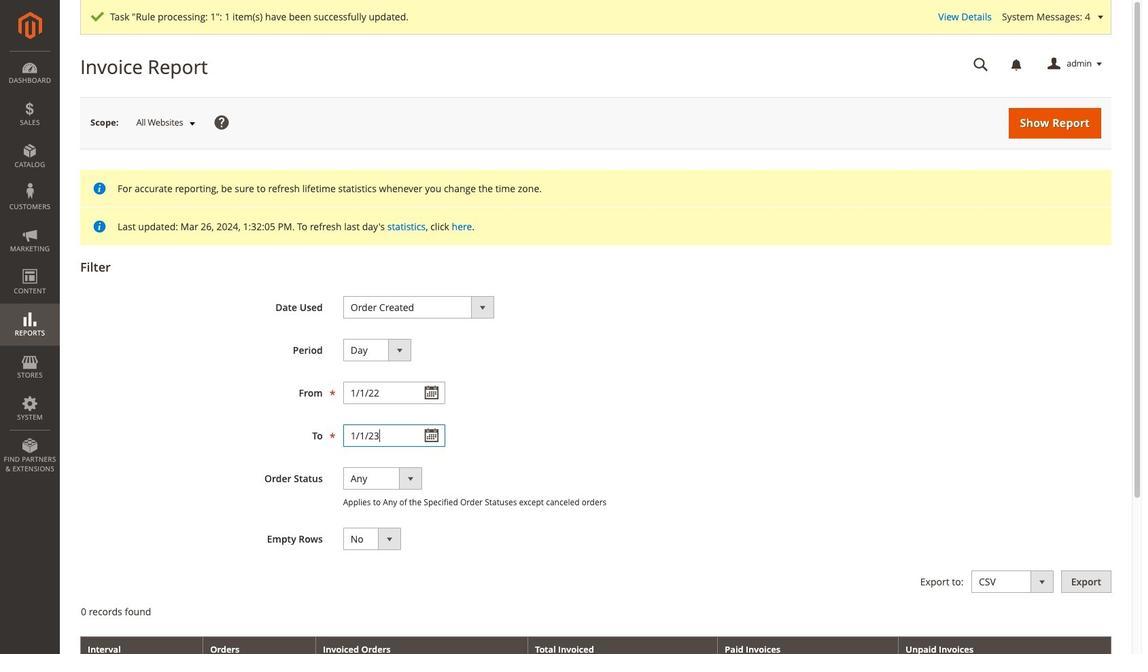 Task type: vqa. For each thing, say whether or not it's contained in the screenshot.
menu
no



Task type: locate. For each thing, give the bounding box(es) containing it.
menu bar
[[0, 51, 60, 481]]

None text field
[[964, 52, 998, 76], [343, 382, 445, 405], [343, 425, 445, 447], [964, 52, 998, 76], [343, 382, 445, 405], [343, 425, 445, 447]]



Task type: describe. For each thing, give the bounding box(es) containing it.
magento admin panel image
[[18, 12, 42, 39]]



